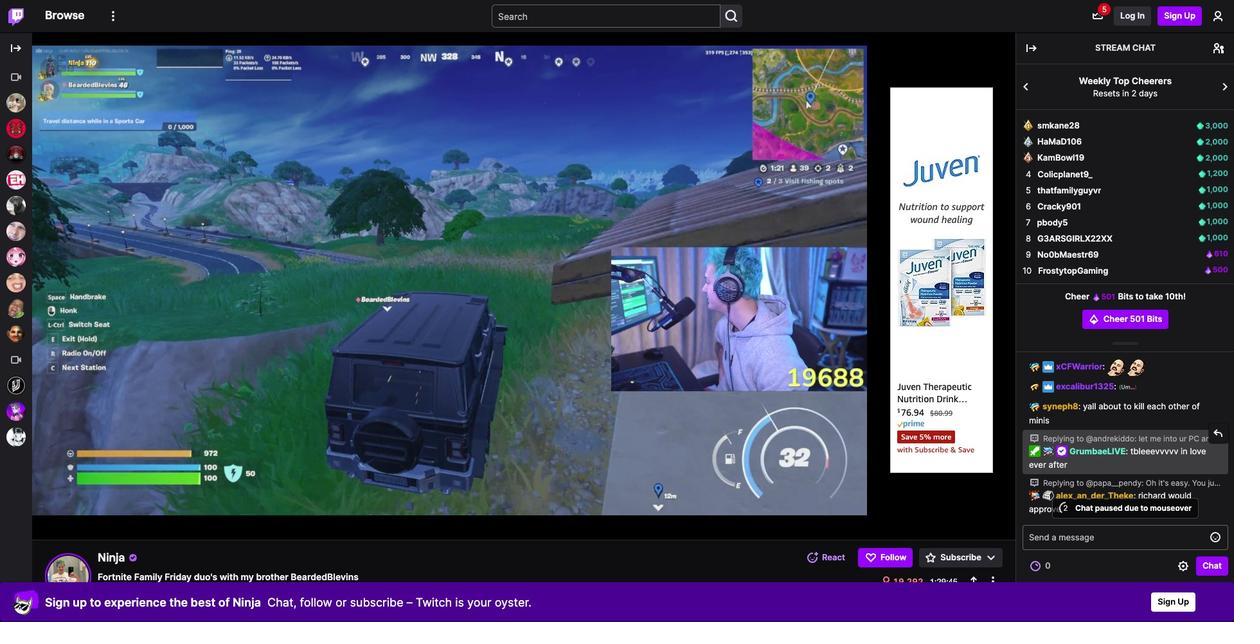 Task type: describe. For each thing, give the bounding box(es) containing it.
10th!
[[1166, 291, 1186, 302]]

oh
[[1146, 478, 1157, 488]]

each
[[1147, 401, 1166, 412]]

0 vertical spatial ninja
[[98, 551, 125, 565]]

xcfwarrior
[[1056, 361, 1103, 372]]

coolcat image
[[13, 590, 39, 615]]

7
[[1026, 217, 1031, 227]]

can
[[1222, 434, 1235, 443]]

v1 image
[[878, 257, 898, 276]]

me
[[1150, 434, 1162, 443]]

to right up at left
[[90, 596, 101, 609]]

8
[[1026, 233, 1031, 244]]

kambowl19 button
[[1038, 152, 1085, 164]]

sypherpk image
[[6, 119, 26, 138]]

with
[[220, 572, 239, 583]]

cheer silver medal image
[[1023, 136, 1035, 147]]

6 cracky901
[[1026, 201, 1082, 211]]

bits inside button
[[1147, 314, 1163, 324]]

cracky901 button
[[1038, 200, 1082, 213]]

g3arsgirlx22xx button
[[1038, 233, 1113, 245]]

–
[[407, 596, 413, 609]]

log in button
[[1114, 6, 1152, 26]]

cloakzy image
[[6, 273, 26, 293]]

in inside the weekly top cheerers resets in 2 days
[[1123, 88, 1130, 98]]

twitch
[[416, 596, 452, 609]]

5 thatfamilyguyvr
[[1026, 185, 1102, 195]]

subscribe button
[[920, 548, 1003, 568]]

prime gaming image
[[1043, 361, 1054, 373]]

follow
[[300, 596, 332, 609]]

chat button
[[1197, 557, 1229, 576]]

unknownxarmy image
[[6, 376, 26, 395]]

19,292
[[893, 576, 924, 587]]

g3arsgirlx22xx
[[1038, 233, 1113, 244]]

recommended channels group
[[0, 64, 32, 347]]

chat for chat
[[1203, 561, 1222, 571]]

3
[[1064, 503, 1068, 513]]

follow
[[881, 552, 907, 563]]

2
[[1132, 88, 1137, 98]]

jokerdtv image
[[6, 325, 26, 344]]

and
[[1202, 434, 1216, 443]]

xcfwarrior button
[[1056, 361, 1103, 372]]

500
[[1213, 265, 1229, 275]]

hamad106 button
[[1038, 136, 1082, 148]]

approve
[[1029, 504, 1061, 514]]

browse
[[45, 8, 84, 22]]

follow button
[[858, 548, 913, 568]]

my
[[241, 572, 254, 583]]

stream chat region
[[1017, 32, 1235, 64]]

moderator image
[[1029, 446, 1041, 457]]

thatfamilyguyvr button
[[1038, 184, 1102, 197]]

1-month subscriber image
[[1029, 381, 1041, 393]]

: for grumbaelive
[[1126, 446, 1131, 456]]

excalibur1325 button
[[1056, 381, 1114, 392]]

log containing xcfwarrior
[[1017, 0, 1235, 557]]

weekly top cheerers resets in 2 days
[[1079, 75, 1172, 98]]

Send a message text field
[[1023, 525, 1229, 550]]

cheer for cheer 501 bits
[[1104, 314, 1128, 324]]

richard would approve
[[1029, 490, 1192, 514]]

would
[[1169, 490, 1192, 501]]

minis
[[1029, 415, 1050, 425]]

time spent live streaming element
[[930, 577, 958, 587]]

replying for alex_an_der_theke
[[1044, 478, 1075, 488]]

cheer 501 bits button
[[1083, 310, 1169, 329]]

chat paused due to mouseover
[[1076, 503, 1192, 513]]

9
[[1026, 249, 1031, 260]]

: for syneph8
[[1079, 401, 1083, 412]]

chat,
[[268, 596, 297, 609]]

0 button
[[1023, 557, 1057, 576]]

syneph8
[[1043, 401, 1079, 412]]

stream chat
[[1096, 42, 1156, 53]]

duo's
[[194, 572, 217, 583]]

lul image
[[1108, 358, 1126, 376]]

frostytopgaming button
[[1039, 265, 1109, 277]]

1 vertical spatial sign up button
[[1152, 593, 1196, 612]]

prime gaming image for 1-month subscriber icon
[[1043, 381, 1054, 393]]

1,000 for thatfamilyguyvr
[[1207, 185, 1229, 194]]

pc
[[1189, 434, 1200, 443]]

top
[[1114, 75, 1130, 86]]

2,000 for hamad106
[[1206, 137, 1229, 146]]

log in
[[1121, 10, 1145, 21]]

19-month subscriber (1-year badge) image
[[1029, 490, 1041, 502]]

9 no0bmaestr69
[[1026, 249, 1099, 260]]

1,000 for pbody5
[[1207, 217, 1229, 226]]

: for alex_an_der_theke
[[1134, 490, 1139, 501]]

stream
[[1096, 42, 1131, 53]]

pbody5
[[1037, 217, 1068, 227]]

it's
[[1159, 478, 1169, 488]]

fortnite family friday duo's with my brother beardedblevins
[[98, 572, 359, 583]]

0 vertical spatial sign up button
[[1158, 6, 1202, 26]]

nickeh30 image
[[6, 170, 26, 190]]

up
[[73, 596, 87, 609]]

browse link
[[45, 0, 84, 31]]

1,000 for cracky901
[[1207, 201, 1229, 210]]

after
[[1049, 460, 1068, 470]]

verified image
[[1056, 446, 1068, 457]]

3-month subscriber (3-month badge) image
[[1029, 341, 1041, 353]]

cheer for cheer
[[1065, 291, 1092, 302]]

@papa__pendy:
[[1086, 478, 1144, 488]]

fortnite
[[98, 572, 132, 583]]

react
[[822, 552, 845, 563]]

4 colicplanet9_
[[1026, 169, 1093, 179]]

experience
[[104, 596, 166, 609]]

up for the topmost sign up button
[[1185, 10, 1196, 21]]

ninjaum image
[[1119, 378, 1137, 396]]

1 vertical spatial ninja
[[233, 596, 261, 609]]

ur
[[1180, 434, 1187, 443]]

ove
[[1224, 478, 1235, 488]]

ninja image
[[48, 556, 89, 597]]

into
[[1164, 434, 1178, 443]]

replying to @papa__pendy: oh it's easy. you just ove
[[1044, 478, 1235, 488]]

to inside yall about to kill each other of minis
[[1124, 401, 1132, 412]]

react button
[[801, 548, 852, 568]]

of for other
[[1192, 401, 1200, 412]]



Task type: locate. For each thing, give the bounding box(es) containing it.
mouseover
[[1150, 503, 1192, 513]]

2 1,000 from the top
[[1207, 201, 1229, 210]]

0 vertical spatial cheer
[[1065, 291, 1092, 302]]

7 pbody5
[[1026, 217, 1068, 227]]

2 prime gaming image from the top
[[1043, 381, 1054, 393]]

sign up
[[1165, 10, 1196, 21], [1158, 597, 1189, 607]]

1 vertical spatial 501
[[1130, 314, 1145, 324]]

family
[[134, 572, 163, 583]]

0 vertical spatial replying
[[1044, 434, 1075, 443]]

1 prime gaming image from the top
[[1043, 341, 1054, 353]]

2,000 down 3,000
[[1206, 137, 1229, 146]]

cheer
[[1065, 291, 1092, 302], [1104, 314, 1128, 324]]

1 vertical spatial cheer
[[1104, 314, 1128, 324]]

glhf pledge image
[[1043, 490, 1054, 502]]

1 vertical spatial 2,000
[[1206, 153, 1229, 163]]

1 vertical spatial chat
[[1076, 503, 1094, 513]]

cheer down 'bits to take 10th!'
[[1104, 314, 1128, 324]]

friday
[[165, 572, 192, 583]]

0 vertical spatial sign up
[[1165, 10, 1196, 21]]

colicplanet9_ button
[[1038, 168, 1093, 181]]

take
[[1146, 291, 1164, 302]]

prime gaming image for 3-month subscriber (3-month badge) icon
[[1043, 341, 1054, 353]]

: down lul image
[[1114, 381, 1119, 392]]

0 vertical spatial up
[[1185, 10, 1196, 21]]

no0bmaestr69
[[1038, 249, 1099, 260]]

grumbaelive button
[[1070, 446, 1126, 456]]

sign
[[1165, 10, 1183, 21], [45, 596, 70, 609], [1158, 597, 1176, 607]]

0 vertical spatial bits
[[1118, 291, 1134, 302]]

0 horizontal spatial chat
[[1076, 503, 1094, 513]]

ninja down my
[[233, 596, 261, 609]]

0 vertical spatial 2,000
[[1206, 137, 1229, 146]]

sign up to experience the best of ninja chat, follow or subscribe – twitch is your oyster.
[[45, 596, 532, 609]]

: up chat paused due to mouseover
[[1134, 490, 1139, 501]]

501 inside button
[[1130, 314, 1145, 324]]

ninja viewers also watch group
[[0, 347, 32, 450]]

1 vertical spatial of
[[218, 596, 230, 609]]

: down replying to @andrekiddo: let me into ur pc and i can
[[1126, 446, 1131, 456]]

replying up verified icon
[[1044, 434, 1075, 443]]

in
[[1123, 88, 1130, 98], [1181, 446, 1188, 456]]

1 vertical spatial replying
[[1044, 478, 1075, 488]]

bits down take
[[1147, 314, 1163, 324]]

kill
[[1134, 401, 1145, 412]]

2,000 for kambowl19
[[1206, 153, 1229, 163]]

frostytopgaming
[[1039, 265, 1109, 276]]

subscribe
[[350, 596, 404, 609]]

camila image
[[6, 248, 26, 267]]

up for sign up button to the bottom
[[1178, 597, 1189, 607]]

@andrekiddo:
[[1086, 434, 1137, 443]]

10-month subscriber (9-month badge) image
[[1043, 446, 1054, 457]]

syneph8 button
[[1043, 401, 1079, 412]]

0 vertical spatial prime gaming image
[[1043, 341, 1054, 353]]

1,000
[[1207, 185, 1229, 194], [1207, 201, 1229, 210], [1207, 217, 1229, 226], [1207, 233, 1229, 242]]

1,200
[[1207, 168, 1229, 178]]

2,000 up "1,200" on the top
[[1206, 153, 1229, 163]]

cracky901
[[1038, 201, 1082, 211]]

log
[[1121, 10, 1136, 21]]

of right other
[[1192, 401, 1200, 412]]

1 horizontal spatial cheer
[[1104, 314, 1128, 324]]

tbleeevvvvv
[[1131, 446, 1179, 456]]

love
[[1190, 446, 1207, 456]]

nmplol image
[[6, 299, 26, 318]]

graycen image
[[6, 196, 26, 215]]

or
[[336, 596, 347, 609]]

colicplanet9_
[[1038, 169, 1093, 179]]

hamad106
[[1038, 136, 1082, 147]]

chat inside region
[[1133, 42, 1156, 53]]

fazesway image
[[6, 402, 26, 421]]

you
[[1193, 478, 1206, 488]]

brother
[[256, 572, 289, 583]]

2 horizontal spatial chat
[[1203, 561, 1222, 571]]

oyster.
[[495, 596, 532, 609]]

prime gaming image right 3-month subscriber (3-month badge) icon
[[1043, 341, 1054, 353]]

replying to @andrekiddo: let me into ur pc and i can
[[1044, 434, 1235, 443]]

thatfamilyguyvr
[[1038, 185, 1102, 195]]

cheer gold medal image
[[1023, 120, 1035, 131]]

1 horizontal spatial chat
[[1133, 42, 1156, 53]]

0 horizontal spatial ninja
[[98, 551, 125, 565]]

0 horizontal spatial 501
[[1102, 292, 1116, 302]]

1:29:44
[[930, 577, 958, 587]]

: for excalibur1325
[[1114, 381, 1119, 392]]

1 vertical spatial bits
[[1147, 314, 1163, 324]]

: for xcfwarrior
[[1103, 361, 1108, 372]]

subscribe
[[941, 552, 982, 563]]

weekly
[[1079, 75, 1111, 86]]

0 vertical spatial 501
[[1102, 292, 1116, 302]]

3 1,000 from the top
[[1207, 217, 1229, 226]]

to right due
[[1141, 503, 1149, 513]]

of
[[1192, 401, 1200, 412], [218, 596, 230, 609]]

log
[[1017, 0, 1235, 557]]

ninja link
[[98, 551, 125, 565]]

ninja
[[98, 551, 125, 565], [233, 596, 261, 609]]

0 horizontal spatial bits
[[1118, 291, 1134, 302]]

1 1,000 from the top
[[1207, 185, 1229, 194]]

0 horizontal spatial in
[[1123, 88, 1130, 98]]

easy.
[[1171, 478, 1190, 488]]

cheer 501 bits
[[1104, 314, 1163, 324]]

bits up cheer 501 bits button
[[1118, 291, 1134, 302]]

smkane28 button
[[1038, 120, 1080, 132]]

to up grumbaelive
[[1077, 434, 1084, 443]]

bits to take 10th!
[[1116, 291, 1186, 302]]

1 horizontal spatial of
[[1192, 401, 1200, 412]]

0 vertical spatial chat
[[1133, 42, 1156, 53]]

0
[[1045, 561, 1051, 571]]

to left take
[[1136, 291, 1144, 302]]

501 down 'bits to take 10th!'
[[1130, 314, 1145, 324]]

3,000
[[1206, 121, 1229, 130]]

cohhcarnage image
[[6, 145, 26, 164]]

chat inside button
[[1203, 561, 1222, 571]]

to left kill
[[1124, 401, 1132, 412]]

alex_an_der_theke button
[[1056, 490, 1134, 501]]

excalibur1325
[[1056, 381, 1114, 392]]

in down ur
[[1181, 446, 1188, 456]]

in inside tbleeevvvvv in love ever after
[[1181, 446, 1188, 456]]

0 horizontal spatial of
[[218, 596, 230, 609]]

verified partner image
[[128, 553, 138, 563]]

5
[[1026, 185, 1031, 195]]

2 replying from the top
[[1044, 478, 1075, 488]]

1 vertical spatial in
[[1181, 446, 1188, 456]]

ops1x image
[[6, 428, 26, 447]]

0 vertical spatial in
[[1123, 88, 1130, 98]]

1 horizontal spatial in
[[1181, 446, 1188, 456]]

cheer inside cheer 501 bits button
[[1104, 314, 1128, 324]]

in left 2
[[1123, 88, 1130, 98]]

the
[[169, 596, 188, 609]]

just
[[1208, 478, 1222, 488]]

cheer down frostytopgaming button
[[1065, 291, 1092, 302]]

4-month subscriber (3-month badge) image
[[1029, 361, 1041, 373]]

1 horizontal spatial bits
[[1147, 314, 1163, 324]]

6
[[1026, 201, 1031, 211]]

ninja image
[[6, 93, 26, 113]]

1 vertical spatial sign up
[[1158, 597, 1189, 607]]

let
[[1139, 434, 1148, 443]]

4
[[1026, 169, 1032, 179]]

1 replying from the top
[[1044, 434, 1075, 443]]

of inside yall about to kill each other of minis
[[1192, 401, 1200, 412]]

c1 image
[[878, 285, 898, 304]]

other
[[1169, 401, 1190, 412]]

replying for grumbaelive
[[1044, 434, 1075, 443]]

1 2,000 from the top
[[1206, 137, 1229, 146]]

: down excalibur1325 'button' on the bottom right of the page
[[1079, 401, 1083, 412]]

2,000
[[1206, 137, 1229, 146], [1206, 153, 1229, 163]]

1 vertical spatial prime gaming image
[[1043, 381, 1054, 393]]

501 up cheer 501 bits button
[[1102, 292, 1116, 302]]

: up the excalibur1325
[[1103, 361, 1108, 372]]

alex_an_der_theke
[[1056, 490, 1134, 501]]

replying up glhf pledge image
[[1044, 478, 1075, 488]]

days
[[1139, 88, 1158, 98]]

1 horizontal spatial 501
[[1130, 314, 1145, 324]]

1 horizontal spatial ninja
[[233, 596, 261, 609]]

Search Input search field
[[492, 5, 721, 28]]

prime gaming image right 1-month subscriber icon
[[1043, 381, 1054, 393]]

1,000 for g3arsgirlx22xx
[[1207, 233, 1229, 242]]

2 vertical spatial chat
[[1203, 561, 1222, 571]]

610
[[1215, 249, 1229, 258]]

cheer bronze medal image
[[1023, 152, 1035, 163]]

0 horizontal spatial cheer
[[1065, 291, 1092, 302]]

2 2,000 from the top
[[1206, 153, 1229, 163]]

ninja up fortnite
[[98, 551, 125, 565]]

10 frostytopgaming
[[1023, 265, 1109, 276]]

of for best
[[218, 596, 230, 609]]

to up alex_an_der_theke
[[1077, 478, 1084, 488]]

i
[[1218, 434, 1220, 443]]

smkane28
[[1038, 120, 1080, 131]]

due
[[1125, 503, 1139, 513]]

grumbaelive
[[1070, 446, 1126, 456]]

lul image
[[1128, 358, 1146, 376]]

1 vertical spatial up
[[1178, 597, 1189, 607]]

symfuhny image
[[6, 222, 26, 241]]

None range field
[[77, 519, 148, 529]]

of right best
[[218, 596, 230, 609]]

chat for chat paused due to mouseover
[[1076, 503, 1094, 513]]

4 1,000 from the top
[[1207, 233, 1229, 242]]

0 vertical spatial of
[[1192, 401, 1200, 412]]

3-month subscriber (3-month badge) image
[[1029, 401, 1041, 413]]

prime gaming image
[[1043, 341, 1054, 353], [1043, 381, 1054, 393]]



Task type: vqa. For each thing, say whether or not it's contained in the screenshot.


